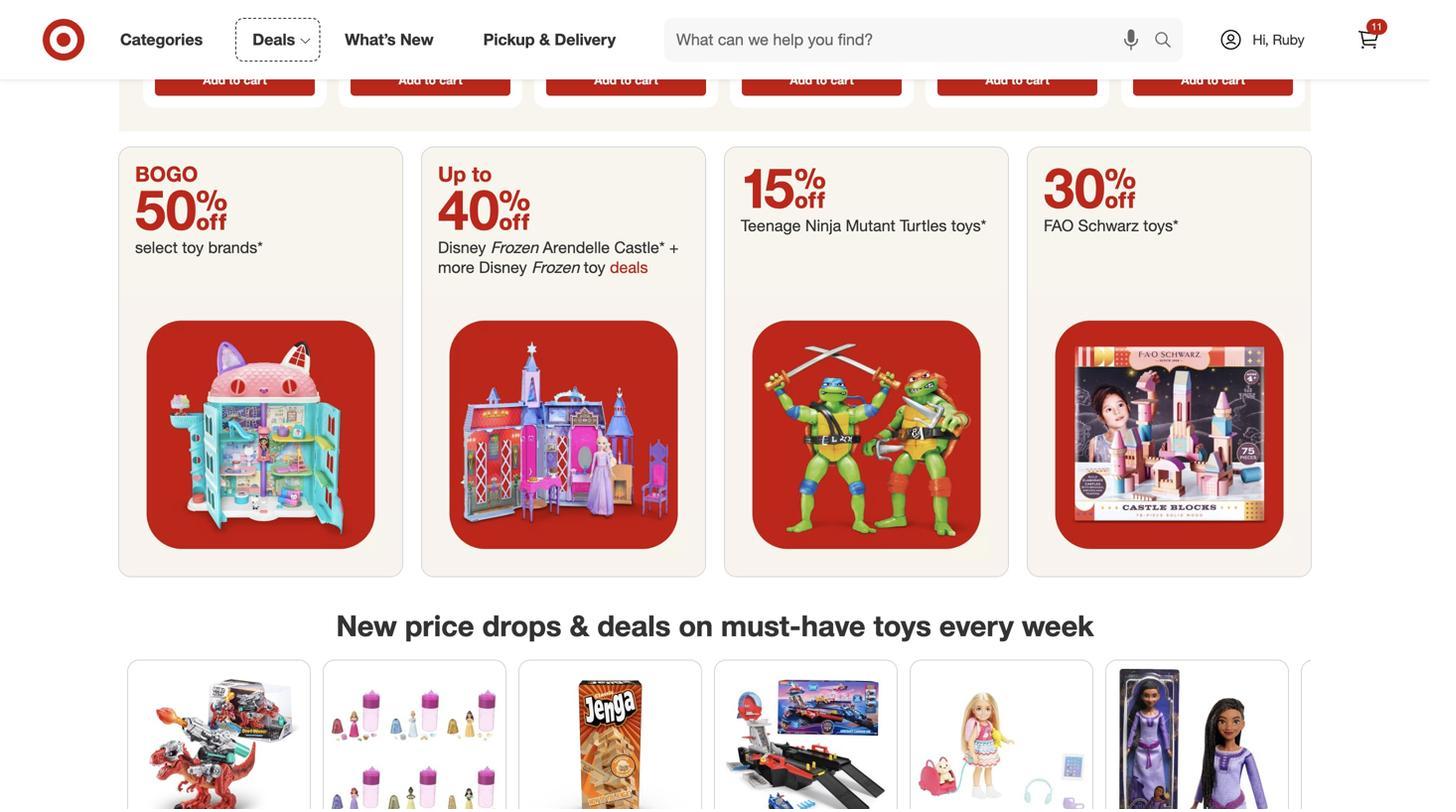 Task type: describe. For each thing, give the bounding box(es) containing it.
40
[[438, 175, 531, 243]]

& inside carousel region
[[570, 608, 589, 644]]

arendelle
[[543, 238, 610, 257]]

lego inside "lego classic green baseplate 11023 building kit add to cart"
[[550, 17, 588, 35]]

lego for lego minecraft the dripstone cavern 30647 building toy set
[[159, 2, 196, 20]]

refill
[[1035, 17, 1066, 35]]

50ct
[[942, 35, 969, 52]]

building inside "lego classic green baseplate 11023 building kit add to cart"
[[550, 52, 601, 69]]

pickup
[[483, 30, 535, 49]]

cart for etch a sketch pocket
[[831, 72, 854, 87]]

baseplate
[[550, 35, 613, 52]]

add to cart button for lego star wars x-wing starfighter 30654 building toy set
[[351, 64, 511, 96]]

search button
[[1146, 18, 1193, 66]]

to right up
[[472, 161, 492, 187]]

fao
[[1044, 216, 1074, 235]]

30 fao schwarz toys*
[[1044, 153, 1179, 235]]

on
[[679, 608, 713, 644]]

reveal
[[1138, 20, 1179, 37]]

11
[[1372, 20, 1383, 33]]

lego minecraft the dripstone cavern 30647 building toy set link
[[151, 0, 319, 60]]

classic
[[592, 17, 637, 35]]

lego classic green baseplate 11023 building kit link
[[542, 0, 710, 69]]

to for lego star wars x-wing starfighter 30654 building toy set
[[425, 72, 436, 87]]

- inside the hot wheels color reveal vehicles - 2pk
[[1238, 20, 1244, 37]]

set inside lego star wars x-wing starfighter 30654 building toy set
[[434, 37, 455, 55]]

up to
[[438, 161, 492, 187]]

toy for frozen
[[584, 258, 606, 277]]

what's new
[[345, 30, 434, 49]]

teenage
[[741, 216, 801, 235]]

cart for lego minecraft the dripstone cavern 30647 building toy set
[[244, 72, 267, 87]]

etch a sketch pocket link
[[738, 0, 906, 60]]

more
[[438, 258, 475, 277]]

add to cart button for hot wheels color reveal vehicles - 2pk
[[1134, 64, 1294, 96]]

up
[[438, 161, 466, 187]]

pocket
[[837, 2, 880, 20]]

a
[[778, 2, 787, 20]]

schwarz
[[1079, 216, 1139, 235]]

carousel region containing lego minecraft the dripstone cavern 30647 building toy set
[[119, 0, 1311, 147]]

robo alive dino wars giant battling t-rex image
[[136, 669, 302, 810]]

1 vertical spatial deals
[[597, 608, 671, 644]]

2.0
[[1012, 17, 1032, 35]]

11 link
[[1347, 18, 1391, 62]]

ninja
[[806, 216, 842, 235]]

hi, ruby
[[1253, 31, 1305, 48]]

deals
[[253, 30, 295, 49]]

add to cart for dripstone
[[203, 72, 267, 87]]

lego for lego star wars x-wing starfighter 30654 building toy set
[[355, 2, 392, 20]]

to inside "lego classic green baseplate 11023 building kit add to cart"
[[620, 72, 632, 87]]

what's new link
[[328, 18, 459, 62]]

select
[[135, 238, 178, 257]]

sketch
[[791, 2, 834, 20]]

x-
[[460, 2, 473, 20]]

pickup & delivery link
[[467, 18, 641, 62]]

price
[[405, 608, 474, 644]]

building inside lego minecraft the dripstone cavern 30647 building toy set
[[159, 37, 209, 55]]

vehicles
[[1183, 20, 1234, 37]]

dripstone
[[159, 20, 220, 37]]

to for etch a sketch pocket
[[816, 72, 828, 87]]

pickup & delivery
[[483, 30, 616, 49]]

hot wheels color reveal vehicles - 2pk
[[1138, 2, 1271, 37]]

starfighter
[[355, 20, 420, 37]]

disney inside arendelle castle* + more disney
[[479, 258, 527, 277]]

hot wheels color reveal vehicles - 2pk link
[[1130, 0, 1298, 60]]

toy inside lego star wars x-wing starfighter 30654 building toy set
[[409, 37, 430, 55]]

to for nerf elite 2.0 refill - 50ct
[[1012, 72, 1023, 87]]

15 teenage ninja mutant turtles toys*
[[741, 153, 987, 235]]

toys
[[874, 608, 932, 644]]

deals link
[[236, 18, 320, 62]]

30647
[[271, 20, 310, 37]]

star
[[396, 2, 421, 20]]

0 vertical spatial &
[[539, 30, 550, 49]]

hi,
[[1253, 31, 1269, 48]]

castle*
[[614, 238, 665, 257]]

turtles
[[900, 216, 947, 235]]

wheels
[[1164, 2, 1210, 20]]

color
[[1214, 2, 1247, 20]]

50
[[135, 175, 228, 243]]

delivery
[[555, 30, 616, 49]]

nerf
[[942, 17, 978, 35]]

categories link
[[103, 18, 228, 62]]

add to cart for reveal
[[1182, 72, 1246, 87]]



Task type: locate. For each thing, give the bounding box(es) containing it.
the
[[263, 2, 286, 20]]

1 horizontal spatial building
[[355, 37, 405, 55]]

1 horizontal spatial toys*
[[1144, 216, 1179, 235]]

5 add to cart button from the left
[[938, 64, 1098, 96]]

frozen
[[491, 238, 539, 257], [532, 258, 580, 277]]

0 horizontal spatial &
[[539, 30, 550, 49]]

add down etch a sketch pocket "link"
[[790, 72, 813, 87]]

6 cart from the left
[[1222, 72, 1246, 87]]

add to cart
[[203, 72, 267, 87], [399, 72, 463, 87], [790, 72, 854, 87], [986, 72, 1050, 87], [1182, 72, 1246, 87]]

lego star wars x-wing starfighter 30654 building toy set
[[355, 2, 504, 55]]

1 vertical spatial disney
[[479, 258, 527, 277]]

3 cart from the left
[[635, 72, 658, 87]]

new inside carousel region
[[336, 608, 397, 644]]

1 horizontal spatial lego
[[355, 2, 392, 20]]

toy
[[213, 37, 234, 55], [409, 37, 430, 55]]

1 add to cart button from the left
[[155, 64, 315, 96]]

lego inside lego minecraft the dripstone cavern 30647 building toy set
[[159, 2, 196, 20]]

every
[[940, 608, 1014, 644]]

11023
[[617, 35, 655, 52]]

to down hot wheels color reveal vehicles - 2pk link
[[1208, 72, 1219, 87]]

add to cart button for lego classic green baseplate 11023 building kit
[[546, 64, 706, 96]]

cart down hot wheels color reveal vehicles - 2pk link
[[1222, 72, 1246, 87]]

2 cart from the left
[[439, 72, 463, 87]]

2 carousel region from the top
[[119, 593, 1311, 810]]

brands*
[[208, 238, 263, 257]]

add to cart for pocket
[[790, 72, 854, 87]]

1 set from the left
[[238, 37, 259, 55]]

2 add from the left
[[399, 72, 421, 87]]

add down what's new link
[[399, 72, 421, 87]]

deals
[[610, 258, 648, 277], [597, 608, 671, 644]]

add down nerf elite 2.0 refill - 50ct
[[986, 72, 1008, 87]]

add to cart button down lego star wars x-wing starfighter 30654 building toy set link
[[351, 64, 511, 96]]

0 horizontal spatial toy
[[213, 37, 234, 55]]

1 horizontal spatial set
[[434, 37, 455, 55]]

add inside "lego classic green baseplate 11023 building kit add to cart"
[[594, 72, 617, 87]]

must-
[[721, 608, 801, 644]]

toy for select
[[182, 238, 204, 257]]

& right 'pickup'
[[539, 30, 550, 49]]

lego up what's
[[355, 2, 392, 20]]

add to cart down etch a sketch pocket "link"
[[790, 72, 854, 87]]

frozen down the arendelle
[[532, 258, 580, 277]]

search
[[1146, 32, 1193, 51]]

building inside lego star wars x-wing starfighter 30654 building toy set
[[355, 37, 405, 55]]

to down 'lego minecraft the dripstone cavern 30647 building toy set' link
[[229, 72, 240, 87]]

carousel region
[[119, 0, 1311, 147], [119, 593, 1311, 810]]

15
[[741, 153, 827, 221]]

add to cart down nerf elite 2.0 refill - 50ct
[[986, 72, 1050, 87]]

nerf elite 2.0 refill - 50ct
[[942, 17, 1075, 52]]

toy down the arendelle
[[584, 258, 606, 277]]

1 horizontal spatial toy
[[409, 37, 430, 55]]

disney princess party series color reveal dolls with 6 surprises image
[[332, 669, 498, 810]]

1 horizontal spatial &
[[570, 608, 589, 644]]

have
[[801, 608, 866, 644]]

What can we help you find? suggestions appear below search field
[[665, 18, 1159, 62]]

lego classic green baseplate 11023 building kit add to cart
[[550, 17, 679, 87]]

to down lego star wars x-wing starfighter 30654 building toy set link
[[425, 72, 436, 87]]

add to cart button for lego minecraft the dripstone cavern 30647 building toy set
[[155, 64, 315, 96]]

jenga game image
[[528, 669, 693, 810]]

to down kit on the top left of the page
[[620, 72, 632, 87]]

frozen toy deals
[[532, 258, 648, 277]]

add to cart button for etch a sketch pocket
[[742, 64, 902, 96]]

add to cart button down nerf elite 2.0 refill - 50ct
[[938, 64, 1098, 96]]

mutant
[[846, 216, 896, 235]]

add down search 'button'
[[1182, 72, 1204, 87]]

drops
[[482, 608, 562, 644]]

disney up the more
[[438, 238, 486, 257]]

cavern
[[223, 20, 268, 37]]

lego up categories
[[159, 2, 196, 20]]

5 add to cart from the left
[[1182, 72, 1246, 87]]

4 add from the left
[[790, 72, 813, 87]]

add to cart button
[[155, 64, 315, 96], [351, 64, 511, 96], [546, 64, 706, 96], [742, 64, 902, 96], [938, 64, 1098, 96], [1134, 64, 1294, 96]]

0 horizontal spatial building
[[159, 37, 209, 55]]

1 toys* from the left
[[952, 216, 987, 235]]

add to cart button down hot wheels color reveal vehicles - 2pk link
[[1134, 64, 1294, 96]]

add for hot wheels color reveal vehicles - 2pk
[[1182, 72, 1204, 87]]

lego
[[159, 2, 196, 20], [355, 2, 392, 20], [550, 17, 588, 35]]

set
[[238, 37, 259, 55], [434, 37, 455, 55]]

deals left on
[[597, 608, 671, 644]]

0 vertical spatial carousel region
[[119, 0, 1311, 147]]

building
[[159, 37, 209, 55], [355, 37, 405, 55], [550, 52, 601, 69]]

toy right select
[[182, 238, 204, 257]]

disney wish asha of rosas posable fashion doll and accessories image
[[1115, 669, 1281, 810]]

ruby
[[1273, 31, 1305, 48]]

to down etch a sketch pocket "link"
[[816, 72, 828, 87]]

add for etch a sketch pocket
[[790, 72, 813, 87]]

2 toy from the left
[[409, 37, 430, 55]]

& right drops
[[570, 608, 589, 644]]

add
[[203, 72, 226, 87], [399, 72, 421, 87], [594, 72, 617, 87], [790, 72, 813, 87], [986, 72, 1008, 87], [1182, 72, 1204, 87]]

cart inside "lego classic green baseplate 11023 building kit add to cart"
[[635, 72, 658, 87]]

add to cart down 'lego minecraft the dripstone cavern 30647 building toy set' link
[[203, 72, 267, 87]]

0 horizontal spatial set
[[238, 37, 259, 55]]

cart down 11023 on the top of the page
[[635, 72, 658, 87]]

add for lego minecraft the dripstone cavern 30647 building toy set
[[203, 72, 226, 87]]

new
[[400, 30, 434, 49], [336, 608, 397, 644]]

0 vertical spatial new
[[400, 30, 434, 49]]

toy
[[182, 238, 204, 257], [584, 258, 606, 277]]

to
[[229, 72, 240, 87], [425, 72, 436, 87], [620, 72, 632, 87], [816, 72, 828, 87], [1012, 72, 1023, 87], [1208, 72, 1219, 87], [472, 161, 492, 187]]

30654
[[424, 20, 462, 37]]

add down kit on the top left of the page
[[594, 72, 617, 87]]

1 vertical spatial new
[[336, 608, 397, 644]]

toys* inside 30 fao schwarz toys*
[[1144, 216, 1179, 235]]

lego inside lego star wars x-wing starfighter 30654 building toy set
[[355, 2, 392, 20]]

cart for lego star wars x-wing starfighter 30654 building toy set
[[439, 72, 463, 87]]

3 add to cart from the left
[[790, 72, 854, 87]]

1 carousel region from the top
[[119, 0, 1311, 147]]

4 add to cart from the left
[[986, 72, 1050, 87]]

toys* right "turtles"
[[952, 216, 987, 235]]

lego left classic
[[550, 17, 588, 35]]

0 horizontal spatial toys*
[[952, 216, 987, 235]]

wing
[[473, 2, 504, 20]]

frozen left the arendelle
[[491, 238, 539, 257]]

lego star wars x-wing starfighter 30654 building toy set link
[[347, 0, 515, 60]]

1 vertical spatial frozen
[[532, 258, 580, 277]]

lego minecraft the dripstone cavern 30647 building toy set
[[159, 2, 310, 55]]

hot
[[1138, 2, 1160, 20]]

disney
[[438, 238, 486, 257], [479, 258, 527, 277]]

elite
[[982, 17, 1008, 35]]

etch a sketch pocket
[[746, 2, 880, 20]]

add for lego star wars x-wing starfighter 30654 building toy set
[[399, 72, 421, 87]]

0 horizontal spatial new
[[336, 608, 397, 644]]

1 add from the left
[[203, 72, 226, 87]]

2 toys* from the left
[[1144, 216, 1179, 235]]

0 vertical spatial toy
[[182, 238, 204, 257]]

paw patrol marine hq toy vehicle playset image
[[723, 669, 889, 810]]

1 horizontal spatial new
[[400, 30, 434, 49]]

carousel region containing new price drops & deals on must-have toys every week
[[119, 593, 1311, 810]]

toys* right schwarz
[[1144, 216, 1179, 235]]

3 add from the left
[[594, 72, 617, 87]]

new price drops & deals on must-have toys every week
[[336, 608, 1094, 644]]

add to cart for refill
[[986, 72, 1050, 87]]

1 add to cart from the left
[[203, 72, 267, 87]]

30
[[1044, 153, 1137, 221]]

2pk
[[1247, 20, 1271, 37]]

+
[[670, 238, 679, 257]]

0 horizontal spatial toy
[[182, 238, 204, 257]]

0 vertical spatial frozen
[[491, 238, 539, 257]]

0 horizontal spatial -
[[1070, 17, 1075, 35]]

-
[[1070, 17, 1075, 35], [1238, 20, 1244, 37]]

toys*
[[952, 216, 987, 235], [1144, 216, 1179, 235]]

2 add to cart from the left
[[399, 72, 463, 87]]

nerf elite 2.0 refill - 50ct link
[[934, 0, 1102, 60]]

5 cart from the left
[[1027, 72, 1050, 87]]

2 add to cart button from the left
[[351, 64, 511, 96]]

what's
[[345, 30, 396, 49]]

toy inside lego minecraft the dripstone cavern 30647 building toy set
[[213, 37, 234, 55]]

6 add to cart button from the left
[[1134, 64, 1294, 96]]

1 vertical spatial carousel region
[[119, 593, 1311, 810]]

- left '2pk'
[[1238, 20, 1244, 37]]

1 toy from the left
[[213, 37, 234, 55]]

add to cart down hot wheels color reveal vehicles - 2pk link
[[1182, 72, 1246, 87]]

week
[[1022, 608, 1094, 644]]

toys* inside 15 teenage ninja mutant turtles toys*
[[952, 216, 987, 235]]

0 horizontal spatial lego
[[159, 2, 196, 20]]

1 horizontal spatial toy
[[584, 258, 606, 277]]

add to cart for x-
[[399, 72, 463, 87]]

1 horizontal spatial -
[[1238, 20, 1244, 37]]

deals down the castle*
[[610, 258, 648, 277]]

2 horizontal spatial building
[[550, 52, 601, 69]]

select toy brands*
[[135, 238, 263, 257]]

cart down deals
[[244, 72, 267, 87]]

to for hot wheels color reveal vehicles - 2pk
[[1208, 72, 1219, 87]]

0 vertical spatial disney
[[438, 238, 486, 257]]

categories
[[120, 30, 203, 49]]

bogo
[[135, 161, 198, 187]]

minecraft
[[200, 2, 259, 20]]

6 add from the left
[[1182, 72, 1204, 87]]

add to cart button down 11023 on the top of the page
[[546, 64, 706, 96]]

add to cart button down etch a sketch pocket "link"
[[742, 64, 902, 96]]

4 cart from the left
[[831, 72, 854, 87]]

disney frozen
[[438, 238, 539, 257]]

1 cart from the left
[[244, 72, 267, 87]]

wars
[[425, 2, 456, 20]]

add to cart down lego star wars x-wing starfighter 30654 building toy set link
[[399, 72, 463, 87]]

add down 'lego minecraft the dripstone cavern 30647 building toy set' link
[[203, 72, 226, 87]]

disney down disney frozen on the top left of page
[[479, 258, 527, 277]]

cart down 30654
[[439, 72, 463, 87]]

add to cart button down 'lego minecraft the dripstone cavern 30647 building toy set' link
[[155, 64, 315, 96]]

0 vertical spatial deals
[[610, 258, 648, 277]]

cart down etch a sketch pocket "link"
[[831, 72, 854, 87]]

3 add to cart button from the left
[[546, 64, 706, 96]]

1 vertical spatial toy
[[584, 258, 606, 277]]

add for nerf elite 2.0 refill - 50ct
[[986, 72, 1008, 87]]

1 vertical spatial &
[[570, 608, 589, 644]]

to down nerf elite 2.0 refill - 50ct
[[1012, 72, 1023, 87]]

green
[[641, 17, 679, 35]]

4 add to cart button from the left
[[742, 64, 902, 96]]

cart for nerf elite 2.0 refill - 50ct
[[1027, 72, 1050, 87]]

2 set from the left
[[434, 37, 455, 55]]

- right refill
[[1070, 17, 1075, 35]]

cart for hot wheels color reveal vehicles - 2pk
[[1222, 72, 1246, 87]]

2 horizontal spatial lego
[[550, 17, 588, 35]]

cart down nerf elite 2.0 refill - 50ct link
[[1027, 72, 1050, 87]]

5 add from the left
[[986, 72, 1008, 87]]

- inside nerf elite 2.0 refill - 50ct
[[1070, 17, 1075, 35]]

kit
[[605, 52, 621, 69]]

to for lego minecraft the dripstone cavern 30647 building toy set
[[229, 72, 240, 87]]

add to cart button for nerf elite 2.0 refill - 50ct
[[938, 64, 1098, 96]]

barbie toys, chelsea doll and accessories travel set with puppy image
[[919, 669, 1085, 810]]

etch
[[746, 2, 774, 20]]

set inside lego minecraft the dripstone cavern 30647 building toy set
[[238, 37, 259, 55]]

arendelle castle* + more disney
[[438, 238, 679, 277]]



Task type: vqa. For each thing, say whether or not it's contained in the screenshot.
Etch A Sketch Pocket's to
yes



